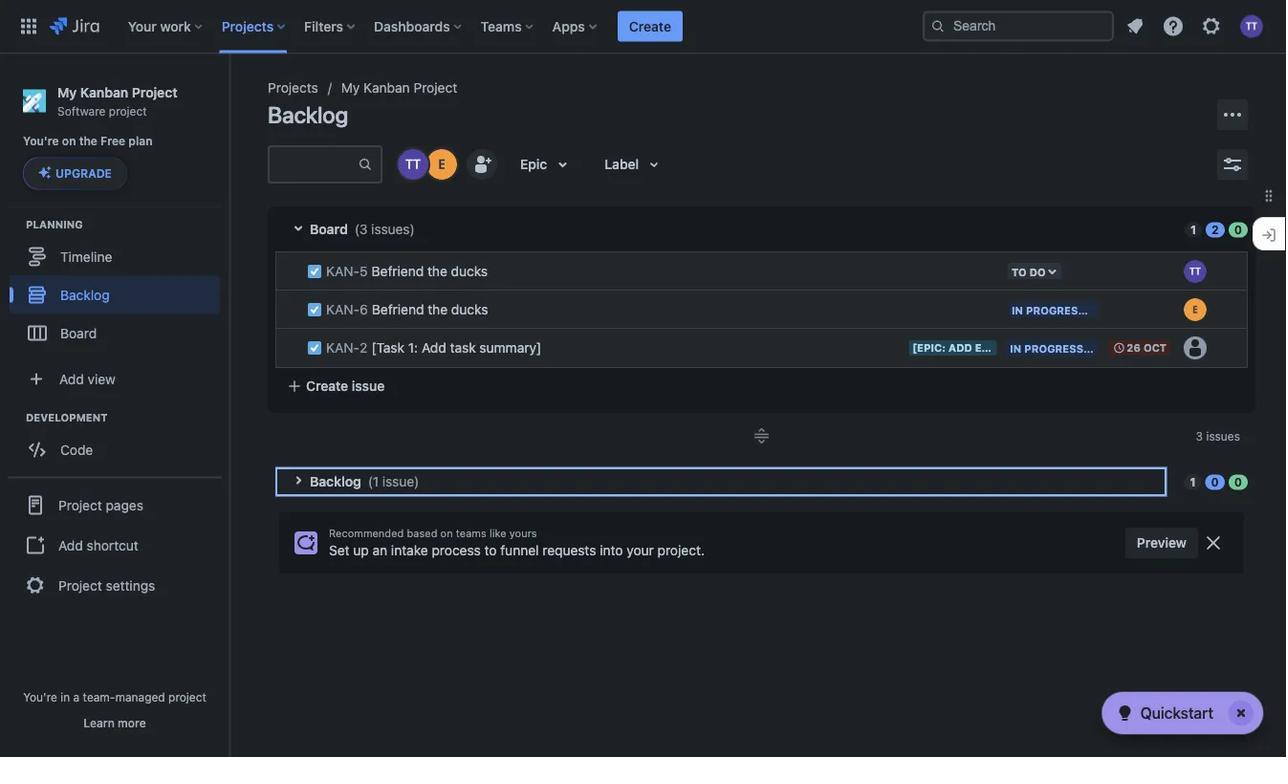 Task type: locate. For each thing, give the bounding box(es) containing it.
1 horizontal spatial issues
[[1207, 429, 1241, 443]]

1 horizontal spatial 2
[[1212, 223, 1219, 237]]

0 horizontal spatial kanban
[[80, 84, 128, 100]]

planning
[[26, 218, 83, 230]]

0 horizontal spatial project
[[109, 104, 147, 117]]

ducks
[[451, 264, 488, 279], [451, 302, 488, 318]]

befriend the ducks link up kan-6 befriend the ducks
[[364, 262, 496, 281]]

add right 1:
[[422, 340, 446, 356]]

backlog inside the backlog 'link'
[[60, 287, 110, 303]]

in
[[1010, 342, 1022, 355]]

1 vertical spatial backlog
[[60, 287, 110, 303]]

0 horizontal spatial (
[[355, 221, 360, 237]]

the up "kan-2 [task 1: add task summary]"
[[428, 302, 448, 318]]

1 vertical spatial 2
[[360, 340, 368, 356]]

timeline link
[[10, 238, 220, 276]]

create for create issue
[[306, 378, 348, 394]]

preview button
[[1126, 528, 1198, 559]]

1 horizontal spatial board
[[310, 221, 348, 237]]

1 create issue image from the top
[[264, 241, 287, 264]]

0 vertical spatial projects
[[222, 18, 274, 34]]

quickstart button
[[1103, 692, 1264, 735]]

befriend the ducks link for kan-6 befriend the ducks
[[364, 300, 496, 319]]

0 vertical spatial you're
[[23, 135, 59, 148]]

board up kan-5 link
[[310, 221, 348, 237]]

)
[[410, 221, 415, 237], [414, 474, 419, 490]]

projects for projects link
[[268, 80, 318, 96]]

projects right sidebar navigation image
[[268, 80, 318, 96]]

1 vertical spatial 3
[[1196, 429, 1203, 443]]

recommended
[[329, 528, 404, 540]]

project up add shortcut
[[58, 497, 102, 513]]

the
[[79, 135, 97, 148], [428, 264, 447, 279], [428, 302, 448, 318]]

group
[[8, 477, 222, 612]]

my inside my kanban project software project
[[57, 84, 77, 100]]

0 vertical spatial create
[[629, 18, 671, 34]]

( for 3
[[355, 221, 360, 237]]

create
[[629, 18, 671, 34], [306, 378, 348, 394]]

on up process
[[441, 528, 453, 540]]

1 horizontal spatial on
[[441, 528, 453, 540]]

kan-
[[326, 264, 360, 279], [326, 302, 360, 318], [326, 340, 360, 356]]

1 vertical spatial create issue image
[[264, 279, 287, 302]]

2 left [task
[[360, 340, 368, 356]]

1 left in progress: 0 of 1 (issue count) element
[[1190, 476, 1196, 489]]

on up 'upgrade' button
[[62, 135, 76, 148]]

0 vertical spatial kan-
[[326, 264, 360, 279]]

kanban down "dashboards"
[[364, 80, 410, 96]]

project
[[109, 104, 147, 117], [168, 691, 206, 704]]

projects inside popup button
[[222, 18, 274, 34]]

1 vertical spatial kan-
[[326, 302, 360, 318]]

2 create issue image from the top
[[264, 279, 287, 302]]

3 up the 5
[[360, 221, 368, 237]]

1 horizontal spatial create
[[629, 18, 671, 34]]

1 vertical spatial befriend the ducks link
[[364, 300, 496, 319]]

0 vertical spatial 3
[[360, 221, 368, 237]]

1 ducks from the top
[[451, 264, 488, 279]]

add inside popup button
[[59, 371, 84, 387]]

an
[[373, 543, 388, 559]]

1 vertical spatial board
[[60, 325, 97, 341]]

banner containing your work
[[0, 0, 1286, 54]]

you're left in
[[23, 691, 57, 704]]

0 vertical spatial project
[[109, 104, 147, 117]]

2 vertical spatial the
[[428, 302, 448, 318]]

befriend for kan-6
[[372, 302, 424, 318]]

backlog up the recommended in the left of the page
[[310, 474, 361, 490]]

board for board ( 3 issues )
[[310, 221, 348, 237]]

project pages
[[58, 497, 143, 513]]

0 horizontal spatial my
[[57, 84, 77, 100]]

3
[[360, 221, 368, 237], [1196, 429, 1203, 443]]

0 horizontal spatial on
[[62, 135, 76, 148]]

1 befriend from the top
[[372, 264, 424, 279]]

board ( 3 issues )
[[310, 221, 415, 237]]

backlog menu image
[[1221, 103, 1244, 126]]

kan- up kan-2 link
[[326, 302, 360, 318]]

0 vertical spatial board
[[310, 221, 348, 237]]

0 vertical spatial (
[[355, 221, 360, 237]]

0 horizontal spatial issues
[[371, 221, 410, 237]]

befriend the ducks link
[[364, 262, 496, 281], [364, 300, 496, 319]]

0 vertical spatial create issue image
[[264, 241, 287, 264]]

ducks up kan-6 befriend the ducks
[[451, 264, 488, 279]]

jira image
[[50, 15, 99, 38], [50, 15, 99, 38]]

5
[[360, 264, 368, 279]]

backlog down projects link
[[268, 101, 348, 128]]

1 vertical spatial project
[[168, 691, 206, 704]]

befriend the ducks link for kan-5 befriend the ducks
[[364, 262, 496, 281]]

project up plan
[[132, 84, 177, 100]]

your profile and settings image
[[1241, 15, 1264, 38]]

) for backlog ( 1 issue )
[[414, 474, 419, 490]]

issues up in progress: 0 of 1 (issue count) element
[[1207, 429, 1241, 443]]

development group
[[10, 410, 229, 475]]

kan- for 5
[[326, 264, 360, 279]]

project
[[414, 80, 457, 96], [132, 84, 177, 100], [58, 497, 102, 513], [58, 578, 102, 593]]

development
[[26, 411, 108, 424]]

3 up to do: 1 of 1 (issue count) element
[[1196, 429, 1203, 443]]

kanban inside my kanban project link
[[364, 80, 410, 96]]

3 kan- from the top
[[326, 340, 360, 356]]

1 inside "element"
[[1191, 223, 1197, 237]]

project up plan
[[109, 104, 147, 117]]

6
[[360, 302, 368, 318]]

issue
[[352, 378, 385, 394], [383, 474, 414, 490]]

settings image
[[1200, 15, 1223, 38]]

) up based
[[414, 474, 419, 490]]

1 horizontal spatial kanban
[[364, 80, 410, 96]]

project inside my kanban project software project
[[109, 104, 147, 117]]

planning group
[[10, 216, 229, 358]]

2 befriend from the top
[[372, 302, 424, 318]]

dismiss image
[[1202, 532, 1225, 555]]

kanban for my kanban project software project
[[80, 84, 128, 100]]

befriend the ducks link up "kan-2 [task 1: add task summary]"
[[364, 300, 496, 319]]

kan- for 2
[[326, 340, 360, 356]]

filters
[[304, 18, 343, 34]]

1 vertical spatial )
[[414, 474, 419, 490]]

appswitcher icon image
[[17, 15, 40, 38]]

backlog
[[268, 101, 348, 128], [60, 287, 110, 303], [310, 474, 361, 490]]

label button
[[593, 149, 677, 180]]

(
[[355, 221, 360, 237], [368, 474, 373, 490]]

kan-5 link
[[326, 264, 368, 279]]

backlog down timeline
[[60, 287, 110, 303]]

work
[[160, 18, 191, 34]]

set
[[329, 543, 350, 559]]

Search field
[[923, 11, 1114, 42]]

1 vertical spatial create
[[306, 378, 348, 394]]

create issue image left kan-5 link
[[264, 241, 287, 264]]

learn
[[84, 716, 115, 730]]

2 ducks from the top
[[451, 302, 488, 318]]

( up the recommended in the left of the page
[[368, 474, 373, 490]]

project down dashboards dropdown button
[[414, 80, 457, 96]]

teams
[[481, 18, 522, 34]]

my right projects link
[[341, 80, 360, 96]]

my for my kanban project
[[341, 80, 360, 96]]

add for add view
[[59, 371, 84, 387]]

1 vertical spatial the
[[428, 264, 447, 279]]

project pages link
[[8, 484, 222, 526]]

0 vertical spatial )
[[410, 221, 415, 237]]

my up software at the top of the page
[[57, 84, 77, 100]]

projects link
[[268, 77, 318, 99]]

settings
[[106, 578, 155, 593]]

2 you're from the top
[[23, 691, 57, 704]]

1 vertical spatial projects
[[268, 80, 318, 96]]

add left view on the left of the page
[[59, 371, 84, 387]]

filters button
[[299, 11, 363, 42]]

2 vertical spatial kan-
[[326, 340, 360, 356]]

development image
[[3, 406, 26, 429]]

in progress: 2 of 3 (issue count) element
[[1206, 221, 1225, 238]]

sidebar navigation image
[[209, 77, 251, 115]]

my kanban project link
[[341, 77, 457, 99]]

epic
[[520, 156, 547, 172]]

1 you're from the top
[[23, 135, 59, 148]]

kanban up software at the top of the page
[[80, 84, 128, 100]]

0 vertical spatial befriend
[[372, 264, 424, 279]]

kan- up create issue
[[326, 340, 360, 356]]

0 right in progress: 2 of 3 (issue count) element
[[1235, 223, 1242, 237]]

1 horizontal spatial my
[[341, 80, 360, 96]]

my
[[341, 80, 360, 96], [57, 84, 77, 100]]

intake
[[391, 543, 428, 559]]

your
[[627, 543, 654, 559]]

0 vertical spatial backlog
[[268, 101, 348, 128]]

on
[[62, 135, 76, 148], [441, 528, 453, 540]]

1 vertical spatial you're
[[23, 691, 57, 704]]

view
[[88, 371, 116, 387]]

board inside 'planning' group
[[60, 325, 97, 341]]

projects up sidebar navigation image
[[222, 18, 274, 34]]

1 vertical spatial on
[[441, 528, 453, 540]]

create inside create button
[[629, 18, 671, 34]]

1 vertical spatial befriend
[[372, 302, 424, 318]]

2 right to do: 1 of 3 (issue count) "element"
[[1212, 223, 1219, 237]]

add for add shortcut
[[58, 537, 83, 553]]

create down kan-2 link
[[306, 378, 348, 394]]

projects for the projects popup button
[[222, 18, 274, 34]]

planning image
[[3, 213, 26, 236]]

0 vertical spatial issue
[[352, 378, 385, 394]]

0 vertical spatial befriend the ducks link
[[364, 262, 496, 281]]

recommended based on teams like yours set up an intake process to funnel requests into your project.
[[329, 528, 705, 559]]

you're up 'upgrade' button
[[23, 135, 59, 148]]

1 vertical spatial ducks
[[451, 302, 488, 318]]

2 kan- from the top
[[326, 302, 360, 318]]

kan- up kan-6 link
[[326, 264, 360, 279]]

create issue image left kan-6 link
[[264, 279, 287, 302]]

primary element
[[11, 0, 923, 53]]

1 left in progress: 2 of 3 (issue count) element
[[1191, 223, 1197, 237]]

1 vertical spatial issues
[[1207, 429, 1241, 443]]

2 vertical spatial add
[[58, 537, 83, 553]]

issue down [task
[[352, 378, 385, 394]]

ducks up the task
[[451, 302, 488, 318]]

1 vertical spatial issue
[[383, 474, 414, 490]]

add view
[[59, 371, 116, 387]]

1
[[1191, 223, 1197, 237], [373, 474, 379, 490], [1190, 476, 1196, 489]]

your
[[128, 18, 157, 34]]

board
[[310, 221, 348, 237], [60, 325, 97, 341]]

befriend right 6
[[372, 302, 424, 318]]

1 horizontal spatial 3
[[1196, 429, 1203, 443]]

help image
[[1162, 15, 1185, 38]]

more
[[118, 716, 146, 730]]

to
[[484, 543, 497, 559]]

create right apps dropdown button on the top left of the page
[[629, 18, 671, 34]]

[task
[[371, 340, 405, 356]]

board up add view
[[60, 325, 97, 341]]

create issue button
[[275, 369, 1248, 404]]

0 vertical spatial ducks
[[451, 264, 488, 279]]

ducks for kan-6 befriend the ducks
[[451, 302, 488, 318]]

1 horizontal spatial (
[[368, 474, 373, 490]]

project down add shortcut
[[58, 578, 102, 593]]

issues up 'kan-5 befriend the ducks'
[[371, 221, 410, 237]]

board for board
[[60, 325, 97, 341]]

add left shortcut
[[58, 537, 83, 553]]

0 vertical spatial 2
[[1212, 223, 1219, 237]]

create issue image
[[264, 241, 287, 264], [264, 279, 287, 302]]

1 vertical spatial (
[[368, 474, 373, 490]]

kanban
[[364, 80, 410, 96], [80, 84, 128, 100]]

1 kan- from the top
[[326, 264, 360, 279]]

befriend right the 5
[[372, 264, 424, 279]]

project right managed
[[168, 691, 206, 704]]

kan-6 link
[[326, 302, 368, 318]]

create inside create issue button
[[306, 378, 348, 394]]

banner
[[0, 0, 1286, 54]]

learn more
[[84, 716, 146, 730]]

) up 'kan-5 befriend the ducks'
[[410, 221, 415, 237]]

issue up based
[[383, 474, 414, 490]]

on inside the recommended based on teams like yours set up an intake process to funnel requests into your project.
[[441, 528, 453, 540]]

kanban inside my kanban project software project
[[80, 84, 128, 100]]

projects
[[222, 18, 274, 34], [268, 80, 318, 96]]

managed
[[115, 691, 165, 704]]

1 for backlog ( 1 issue )
[[1190, 476, 1196, 489]]

1 horizontal spatial project
[[168, 691, 206, 704]]

1 up the recommended in the left of the page
[[373, 474, 379, 490]]

1 befriend the ducks link from the top
[[364, 262, 496, 281]]

dismiss quickstart image
[[1226, 698, 1257, 729]]

progress
[[1025, 342, 1084, 355]]

recommendations image
[[295, 532, 318, 555]]

0 vertical spatial on
[[62, 135, 76, 148]]

2 befriend the ducks link from the top
[[364, 300, 496, 319]]

the left free
[[79, 135, 97, 148]]

you're
[[23, 135, 59, 148], [23, 691, 57, 704]]

add
[[422, 340, 446, 356], [59, 371, 84, 387], [58, 537, 83, 553]]

the up kan-6 befriend the ducks
[[428, 264, 447, 279]]

project inside 'link'
[[58, 578, 102, 593]]

( up kan-5 link
[[355, 221, 360, 237]]

add inside button
[[58, 537, 83, 553]]

1 vertical spatial add
[[59, 371, 84, 387]]

0 horizontal spatial create
[[306, 378, 348, 394]]

unassigned image
[[1184, 337, 1207, 360]]

0 right in progress: 0 of 1 (issue count) element
[[1235, 476, 1242, 489]]

into
[[600, 543, 623, 559]]

0 horizontal spatial board
[[60, 325, 97, 341]]



Task type: describe. For each thing, give the bounding box(es) containing it.
you're for you're in a team-managed project
[[23, 691, 57, 704]]

create issue image for kan-5
[[264, 241, 287, 264]]

shortcut
[[87, 537, 138, 553]]

kanban for my kanban project
[[364, 80, 410, 96]]

apps
[[553, 18, 585, 34]]

add view button
[[11, 360, 218, 398]]

) for board ( 3 issues )
[[410, 221, 415, 237]]

project settings
[[58, 578, 155, 593]]

check image
[[1114, 702, 1137, 725]]

teams
[[456, 528, 487, 540]]

epic button
[[509, 149, 586, 180]]

0 for backlog ( 1 issue )
[[1235, 476, 1242, 489]]

0 vertical spatial add
[[422, 340, 446, 356]]

projects button
[[216, 11, 293, 42]]

oct
[[1144, 342, 1167, 354]]

eloisefrancis23 image
[[427, 149, 457, 180]]

group containing project pages
[[8, 477, 222, 612]]

Search backlog text field
[[270, 147, 358, 182]]

kan-2 link
[[326, 340, 368, 356]]

1 for board ( 3 issues )
[[1191, 223, 1197, 237]]

my kanban project
[[341, 80, 457, 96]]

create button
[[618, 11, 683, 42]]

a
[[73, 691, 80, 704]]

plan
[[129, 135, 153, 148]]

your work
[[128, 18, 191, 34]]

funnel
[[500, 543, 539, 559]]

kan-5 befriend the ducks
[[326, 264, 488, 279]]

create issue image for kan-6
[[264, 279, 287, 302]]

you're on the free plan
[[23, 135, 153, 148]]

dashboards button
[[368, 11, 469, 42]]

ducks for kan-5 befriend the ducks
[[451, 264, 488, 279]]

summary]
[[480, 340, 542, 356]]

1:
[[408, 340, 418, 356]]

based
[[407, 528, 438, 540]]

in progress
[[1010, 342, 1084, 355]]

project inside my kanban project software project
[[132, 84, 177, 100]]

learn more button
[[84, 715, 146, 731]]

quickstart
[[1141, 704, 1214, 723]]

terry turtle image
[[398, 149, 429, 180]]

backlog ( 1 issue )
[[310, 474, 419, 490]]

code link
[[10, 431, 220, 469]]

upgrade button
[[24, 158, 126, 189]]

view settings image
[[1221, 153, 1244, 176]]

create issue
[[306, 378, 385, 394]]

you're in a team-managed project
[[23, 691, 206, 704]]

upgrade
[[55, 167, 112, 180]]

to do: 1 of 1 (issue count) element
[[1185, 474, 1202, 490]]

timeline
[[60, 249, 112, 264]]

assignee: eloisefrancis23 image
[[1184, 298, 1207, 321]]

search image
[[931, 19, 946, 34]]

issue inside button
[[352, 378, 385, 394]]

task
[[450, 340, 476, 356]]

in
[[61, 691, 70, 704]]

board link
[[10, 314, 220, 352]]

yours
[[510, 528, 537, 540]]

requests
[[543, 543, 596, 559]]

( for 1
[[368, 474, 373, 490]]

kan-2 [task 1: add task summary]
[[326, 340, 542, 356]]

26
[[1127, 342, 1141, 354]]

label
[[605, 156, 639, 172]]

like
[[490, 528, 507, 540]]

software
[[57, 104, 106, 117]]

dashboards
[[374, 18, 450, 34]]

my for my kanban project software project
[[57, 84, 77, 100]]

free
[[101, 135, 125, 148]]

in progress: 0 of 1 (issue count) element
[[1206, 474, 1225, 490]]

done: 0 of 1 (issue count) element
[[1229, 474, 1248, 490]]

0 horizontal spatial 2
[[360, 340, 368, 356]]

befriend for kan-5
[[372, 264, 424, 279]]

done: 0 of 3 (issue count) element
[[1229, 221, 1248, 238]]

0 horizontal spatial 3
[[360, 221, 368, 237]]

add shortcut button
[[8, 526, 222, 565]]

0 vertical spatial issues
[[371, 221, 410, 237]]

to do: 1 of 3 (issue count) element
[[1185, 221, 1202, 238]]

kan- for 6
[[326, 302, 360, 318]]

apps button
[[547, 11, 604, 42]]

the for kan-5 befriend the ducks
[[428, 264, 447, 279]]

0 vertical spatial the
[[79, 135, 97, 148]]

code
[[60, 442, 93, 458]]

project.
[[658, 543, 705, 559]]

kan-6 befriend the ducks
[[326, 302, 488, 318]]

team-
[[83, 691, 115, 704]]

add shortcut
[[58, 537, 138, 553]]

notifications image
[[1124, 15, 1147, 38]]

add people image
[[471, 153, 494, 176]]

create for create
[[629, 18, 671, 34]]

backlog link
[[10, 276, 220, 314]]

the for kan-6 befriend the ducks
[[428, 302, 448, 318]]

my kanban project software project
[[57, 84, 177, 117]]

up
[[353, 543, 369, 559]]

you're for you're on the free plan
[[23, 135, 59, 148]]

3 issues
[[1196, 429, 1241, 443]]

assignee: terry turtle image
[[1184, 260, 1207, 283]]

26 oct
[[1127, 342, 1167, 354]]

your work button
[[122, 11, 210, 42]]

project settings link
[[8, 565, 222, 607]]

process
[[432, 543, 481, 559]]

pages
[[106, 497, 143, 513]]

preview
[[1137, 535, 1187, 551]]

2 vertical spatial backlog
[[310, 474, 361, 490]]

teams button
[[475, 11, 541, 42]]

0 right to do: 1 of 1 (issue count) element
[[1211, 476, 1219, 489]]

0 for board ( 3 issues )
[[1235, 223, 1242, 237]]



Task type: vqa. For each thing, say whether or not it's contained in the screenshot.
Add related to Add shortcut
yes



